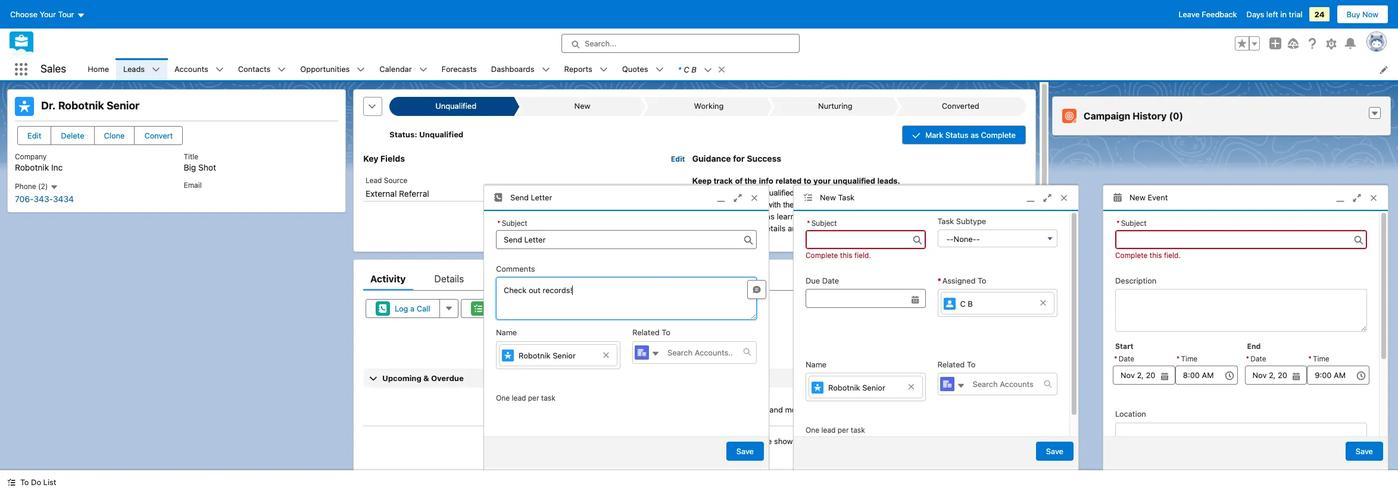 Task type: vqa. For each thing, say whether or not it's contained in the screenshot.
11/21/2023
no



Task type: locate. For each thing, give the bounding box(es) containing it.
they
[[803, 189, 818, 198], [952, 189, 967, 198]]

left inside keep track of the info related to your unqualified leads. your lead may be unqualified if they are not interested in your products or they have left the company associated with the prospect. document lessons learned for future reference save outreach details and contact information
[[988, 189, 999, 198]]

in left trial
[[1280, 10, 1287, 19]]

complete this field. inside new event dialog
[[1115, 251, 1181, 260]]

task inside 'send letter' dialog
[[541, 394, 555, 403]]

1 horizontal spatial this
[[1150, 251, 1162, 260]]

1 vertical spatial for
[[807, 212, 817, 221]]

group down the end
[[1245, 354, 1307, 385]]

this inside new task dialog
[[840, 251, 852, 260]]

2 this from the left
[[1150, 251, 1162, 260]]

complete for description
[[1115, 251, 1148, 260]]

one lead per task inside 'send letter' dialog
[[496, 394, 555, 403]]

group
[[1235, 36, 1260, 51], [1113, 354, 1175, 385], [1245, 354, 1307, 385]]

text default image inside "leads" list item
[[152, 66, 160, 74]]

1 horizontal spatial save button
[[1036, 442, 1074, 461]]

robotnik senior
[[519, 351, 576, 361], [828, 383, 885, 393]]

0 horizontal spatial complete this field.
[[806, 251, 871, 260]]

the up learned
[[783, 200, 794, 209]]

b down "search..." button
[[691, 65, 696, 74]]

subject down 'new event'
[[1121, 219, 1147, 228]]

leads link
[[116, 58, 152, 80]]

your left "tour"
[[40, 10, 56, 19]]

task
[[838, 193, 855, 202], [937, 216, 954, 226], [508, 304, 525, 314]]

0 vertical spatial your
[[40, 10, 56, 19]]

1 horizontal spatial * date
[[1246, 355, 1266, 364]]

* inside 'send letter' dialog
[[497, 219, 501, 228]]

date inside new task dialog
[[822, 276, 839, 286]]

save button inside new event dialog
[[1346, 442, 1383, 461]]

related inside 'send letter' dialog
[[632, 328, 660, 338]]

2 time from the left
[[1313, 355, 1329, 364]]

0 horizontal spatial unqualified
[[756, 189, 794, 198]]

complete for task subtype
[[806, 251, 838, 260]]

for up the of on the right of the page
[[733, 154, 745, 164]]

1 horizontal spatial date
[[1119, 355, 1134, 364]]

related to inside new task dialog
[[937, 360, 975, 370]]

lead for send letter
[[512, 394, 526, 403]]

one for send
[[496, 394, 510, 403]]

--none--
[[946, 235, 980, 244]]

complete inside new event dialog
[[1115, 251, 1148, 260]]

associated
[[727, 200, 765, 209]]

None text field
[[1307, 366, 1369, 385]]

2 - from the left
[[950, 235, 954, 244]]

1 horizontal spatial task
[[851, 426, 865, 435]]

0 vertical spatial name
[[496, 328, 517, 338]]

0 horizontal spatial as
[[743, 437, 752, 446]]

0 vertical spatial task
[[838, 193, 855, 202]]

1 * time from the left
[[1176, 355, 1197, 364]]

and right task, on the bottom right
[[769, 406, 783, 415]]

(2)
[[38, 182, 48, 191]]

opportunities
[[300, 64, 350, 74]]

complete this field. for task subtype
[[806, 251, 871, 260]]

senior for new
[[862, 383, 885, 393]]

0 horizontal spatial b
[[691, 65, 696, 74]]

1 vertical spatial b
[[968, 299, 973, 309]]

b down assigned to
[[968, 299, 973, 309]]

0 horizontal spatial task
[[508, 304, 525, 314]]

0 horizontal spatial for
[[733, 154, 745, 164]]

0 horizontal spatial related
[[632, 328, 660, 338]]

2 vertical spatial task
[[508, 304, 525, 314]]

to up related to text box
[[967, 360, 975, 370]]

activity.
[[595, 437, 622, 446]]

subject for comments
[[502, 219, 527, 228]]

unqualified down the forecasts link
[[435, 101, 476, 111]]

reports link
[[557, 58, 599, 80]]

* date down 'start'
[[1114, 355, 1134, 364]]

0 horizontal spatial the
[[745, 177, 757, 186]]

edit
[[27, 131, 41, 141], [671, 155, 685, 164]]

2 field. from the left
[[1164, 251, 1181, 260]]

0 vertical spatial lead
[[710, 189, 725, 198]]

they right "or"
[[952, 189, 967, 198]]

leave feedback
[[1179, 10, 1237, 19]]

1 complete this field. from the left
[[806, 251, 871, 260]]

343-
[[34, 194, 53, 204]]

edit left guidance
[[671, 155, 685, 164]]

3 * subject from the left
[[1116, 219, 1147, 228]]

2 vertical spatial the
[[783, 200, 794, 209]]

company
[[15, 152, 47, 161]]

choose your tour button
[[10, 5, 85, 24]]

new down comments
[[490, 304, 506, 314]]

robotnik senior inside 'send letter' dialog
[[519, 351, 576, 361]]

per inside new task dialog
[[838, 426, 849, 435]]

0 horizontal spatial a
[[410, 304, 414, 314]]

buy now button
[[1336, 5, 1389, 24]]

one lead per task for new
[[806, 426, 865, 435]]

new task up future
[[820, 193, 855, 202]]

2 horizontal spatial the
[[1001, 189, 1012, 198]]

1 vertical spatial robotnik senior
[[828, 383, 885, 393]]

text default image inside calendar "list item"
[[419, 66, 427, 74]]

Comments text field
[[496, 278, 757, 320]]

field. inside new event dialog
[[1164, 251, 1181, 260]]

0 horizontal spatial edit
[[27, 131, 41, 141]]

1 save button from the left
[[726, 442, 764, 461]]

1 vertical spatial task
[[937, 216, 954, 226]]

list
[[81, 58, 1398, 80]]

trial
[[1289, 10, 1302, 19]]

1 horizontal spatial subject
[[811, 219, 837, 228]]

* subject down 'new event'
[[1116, 219, 1147, 228]]

* date for start
[[1114, 355, 1134, 364]]

contacts list item
[[231, 58, 293, 80]]

title big shot
[[184, 152, 216, 173]]

complete this field. inside new task dialog
[[806, 251, 871, 260]]

dashboards list item
[[484, 58, 557, 80]]

upcoming & overdue button
[[364, 369, 1025, 388]]

0 horizontal spatial task
[[541, 394, 555, 403]]

left right 'have' at the right top
[[988, 189, 999, 198]]

2 * subject from the left
[[807, 219, 837, 228]]

company
[[692, 200, 724, 209]]

* date
[[1114, 355, 1134, 364], [1246, 355, 1266, 364]]

0 vertical spatial c
[[684, 65, 689, 74]]

per inside 'send letter' dialog
[[528, 394, 539, 403]]

0 vertical spatial a
[[410, 304, 414, 314]]

related to up accounts icon
[[632, 328, 670, 338]]

2 they from the left
[[952, 189, 967, 198]]

1 horizontal spatial status
[[945, 130, 969, 140]]

subject inside new task dialog
[[811, 219, 837, 228]]

related up accounts icon
[[632, 328, 660, 338]]

senior inside 'send letter' dialog
[[553, 351, 576, 361]]

0 horizontal spatial one
[[496, 394, 510, 403]]

new task button
[[461, 299, 535, 318]]

end
[[1247, 342, 1261, 351]]

text default image
[[357, 66, 365, 74], [419, 66, 427, 74], [50, 183, 58, 192]]

1 * subject from the left
[[497, 219, 527, 228]]

lead inside 'send letter' dialog
[[512, 394, 526, 403]]

1 this from the left
[[840, 251, 852, 260]]

complete up description
[[1115, 251, 1148, 260]]

subject down send
[[502, 219, 527, 228]]

save button for description
[[1346, 442, 1383, 461]]

text default image
[[717, 65, 726, 74], [152, 66, 160, 74], [215, 66, 224, 74], [278, 66, 286, 74], [542, 66, 550, 74], [599, 66, 608, 74], [655, 66, 664, 74], [704, 66, 712, 74], [1371, 109, 1379, 118], [743, 348, 751, 357], [651, 350, 660, 359], [1044, 380, 1052, 389], [957, 382, 965, 390], [7, 479, 15, 487]]

related for letter
[[632, 328, 660, 338]]

1 horizontal spatial field.
[[1164, 251, 1181, 260]]

1 horizontal spatial robotnik senior
[[828, 383, 885, 393]]

c inside "link"
[[960, 299, 966, 309]]

0 vertical spatial one lead per task
[[496, 394, 555, 403]]

0 horizontal spatial your
[[813, 177, 831, 186]]

senior inside new task dialog
[[862, 383, 885, 393]]

2 * date from the left
[[1246, 355, 1266, 364]]

task up --none--
[[937, 216, 954, 226]]

unqualified link
[[395, 97, 514, 116]]

list
[[43, 478, 56, 488]]

complete down "converted" link
[[981, 130, 1016, 140]]

b inside "link"
[[968, 299, 973, 309]]

they right if
[[803, 189, 818, 198]]

c down assigned to
[[960, 299, 966, 309]]

your inside keep track of the info related to your unqualified leads. your lead may be unqualified if they are not interested in your products or they have left the company associated with the prospect. document lessons learned for future reference save outreach details and contact information
[[692, 189, 708, 198]]

call
[[417, 304, 430, 314]]

for
[[733, 154, 745, 164], [807, 212, 817, 221]]

future
[[819, 212, 841, 221]]

text default image inside opportunities list item
[[357, 66, 365, 74]]

1 vertical spatial per
[[838, 426, 849, 435]]

list containing home
[[81, 58, 1398, 80]]

0 horizontal spatial robotnik senior link
[[499, 344, 617, 367]]

log a call
[[395, 304, 430, 314]]

a left task, on the bottom right
[[744, 406, 748, 415]]

1 vertical spatial lead
[[512, 394, 526, 403]]

robotnik senior inside new task dialog
[[828, 383, 885, 393]]

new task down comments
[[490, 304, 525, 314]]

0 vertical spatial your
[[813, 177, 831, 186]]

2 subject from the left
[[811, 219, 837, 228]]

related to inside 'send letter' dialog
[[632, 328, 670, 338]]

group for end
[[1245, 354, 1307, 385]]

2 horizontal spatial * subject
[[1116, 219, 1147, 228]]

a right log
[[410, 304, 414, 314]]

in down leads.
[[884, 189, 890, 198]]

- left none-
[[946, 235, 950, 244]]

new inside path options list box
[[574, 101, 590, 111]]

due
[[806, 276, 820, 286]]

2 vertical spatial senior
[[862, 383, 885, 393]]

task inside dialog
[[851, 426, 865, 435]]

1 horizontal spatial your
[[692, 189, 708, 198]]

0 vertical spatial related to
[[632, 328, 670, 338]]

0 horizontal spatial * time
[[1176, 355, 1197, 364]]

0 horizontal spatial one lead per task
[[496, 394, 555, 403]]

and inside keep track of the info related to your unqualified leads. your lead may be unqualified if they are not interested in your products or they have left the company associated with the prospect. document lessons learned for future reference save outreach details and contact information
[[788, 224, 802, 233]]

one inside 'send letter' dialog
[[496, 394, 510, 403]]

text default image right calendar
[[419, 66, 427, 74]]

your down leads.
[[892, 189, 908, 198]]

complete inside new task dialog
[[806, 251, 838, 260]]

get
[[583, 406, 596, 415]]

c down "search..." button
[[684, 65, 689, 74]]

name up more.
[[806, 360, 827, 370]]

new task inside button
[[490, 304, 525, 314]]

706-343-3434 link
[[15, 194, 74, 204]]

quotes
[[622, 64, 648, 74]]

0 horizontal spatial left
[[988, 189, 999, 198]]

0 vertical spatial one
[[496, 394, 510, 403]]

key
[[363, 154, 378, 164]]

time
[[1181, 355, 1197, 364], [1313, 355, 1329, 364]]

status up fields
[[389, 130, 415, 139]]

* subject inside new event dialog
[[1116, 219, 1147, 228]]

0 horizontal spatial in
[[884, 189, 890, 198]]

robotnik senior link for letter
[[499, 344, 617, 367]]

related up accounts image
[[937, 360, 965, 370]]

text default image for calendar
[[419, 66, 427, 74]]

0 horizontal spatial senior
[[106, 99, 140, 112]]

as down "converted" link
[[971, 130, 979, 140]]

per
[[528, 394, 539, 403], [838, 426, 849, 435]]

the right the of on the right of the page
[[745, 177, 757, 186]]

mark status as complete button
[[902, 126, 1026, 145]]

save
[[706, 224, 724, 233], [736, 447, 754, 456], [1046, 447, 1063, 456], [1356, 447, 1373, 456]]

1 vertical spatial unqualified
[[419, 130, 463, 139]]

due date
[[806, 276, 839, 286]]

working
[[694, 101, 724, 111]]

2 complete this field. from the left
[[1115, 251, 1181, 260]]

working link
[[648, 97, 767, 116]]

save button inside 'send letter' dialog
[[726, 442, 764, 461]]

text default image left calendar link
[[357, 66, 365, 74]]

name for send letter
[[496, 328, 517, 338]]

1 horizontal spatial your
[[892, 189, 908, 198]]

0 horizontal spatial complete
[[806, 251, 838, 260]]

name inside 'send letter' dialog
[[496, 328, 517, 338]]

0 horizontal spatial related to
[[632, 328, 670, 338]]

new down reports list item on the left of page
[[574, 101, 590, 111]]

1 vertical spatial related
[[937, 360, 965, 370]]

1 horizontal spatial one
[[806, 426, 819, 435]]

to do list button
[[0, 471, 63, 495]]

1 horizontal spatial c
[[960, 299, 966, 309]]

1 horizontal spatial left
[[1266, 10, 1278, 19]]

unqualified right :
[[419, 130, 463, 139]]

* subject down prospect.
[[807, 219, 837, 228]]

0 horizontal spatial * subject
[[497, 219, 527, 228]]

related to for letter
[[632, 328, 670, 338]]

days left in trial
[[1247, 10, 1302, 19]]

one for new
[[806, 426, 819, 435]]

0 vertical spatial robotnik senior link
[[499, 344, 617, 367]]

referral
[[399, 189, 429, 199]]

edit button
[[17, 126, 51, 145]]

history
[[1133, 111, 1167, 121]]

2 horizontal spatial date
[[1250, 355, 1266, 364]]

sales
[[40, 63, 66, 75]]

c b link
[[940, 292, 1054, 315]]

0 horizontal spatial subject
[[502, 219, 527, 228]]

save inside 'send letter' dialog
[[736, 447, 754, 456]]

start
[[1115, 342, 1133, 351]]

fields
[[380, 154, 405, 164]]

save button inside new task dialog
[[1036, 442, 1074, 461]]

tab list
[[363, 267, 1026, 291]]

0 vertical spatial related
[[632, 328, 660, 338]]

1 horizontal spatial related to
[[937, 360, 975, 370]]

0 vertical spatial task
[[541, 394, 555, 403]]

0 horizontal spatial and
[[678, 437, 691, 446]]

as inside mark status as complete button
[[971, 130, 979, 140]]

status right mark
[[945, 130, 969, 140]]

Related To text field
[[965, 374, 1044, 395]]

subject inside new event dialog
[[1121, 219, 1147, 228]]

1 horizontal spatial * subject
[[807, 219, 837, 228]]

complete this field. up due date
[[806, 251, 871, 260]]

delete
[[61, 131, 84, 141]]

0 vertical spatial left
[[1266, 10, 1278, 19]]

0 horizontal spatial lead
[[512, 394, 526, 403]]

to
[[978, 276, 986, 286], [662, 328, 670, 338], [967, 360, 975, 370], [20, 478, 29, 488]]

track
[[714, 177, 733, 186]]

related to up accounts image
[[937, 360, 975, 370]]

leads list item
[[116, 58, 167, 80]]

save inside new event dialog
[[1356, 447, 1373, 456]]

success
[[747, 154, 781, 164]]

send letter dialog
[[483, 185, 769, 471]]

and left tasks
[[678, 437, 691, 446]]

None text field
[[496, 230, 757, 249], [806, 230, 926, 249], [1115, 230, 1367, 249], [806, 289, 926, 308], [1113, 366, 1175, 385], [1175, 366, 1238, 385], [1245, 366, 1307, 385], [496, 230, 757, 249], [806, 230, 926, 249], [1115, 230, 1367, 249], [806, 289, 926, 308], [1113, 366, 1175, 385], [1175, 366, 1238, 385], [1245, 366, 1307, 385]]

group down 'start'
[[1113, 354, 1175, 385]]

text default image right (2)
[[50, 183, 58, 192]]

left right days
[[1266, 10, 1278, 19]]

1 horizontal spatial text default image
[[357, 66, 365, 74]]

related for task
[[937, 360, 965, 370]]

in
[[1280, 10, 1287, 19], [884, 189, 890, 198]]

1 time from the left
[[1181, 355, 1197, 364]]

* date down the end
[[1246, 355, 1266, 364]]

1 horizontal spatial and
[[769, 406, 783, 415]]

complete up due date
[[806, 251, 838, 260]]

1 horizontal spatial they
[[952, 189, 967, 198]]

big
[[184, 163, 196, 173]]

0 horizontal spatial save button
[[726, 442, 764, 461]]

by
[[626, 406, 635, 415]]

lead inside new task dialog
[[821, 426, 836, 435]]

date right due
[[822, 276, 839, 286]]

the right 'have' at the right top
[[1001, 189, 1012, 198]]

1 horizontal spatial related
[[937, 360, 965, 370]]

home link
[[81, 58, 116, 80]]

your up are on the right top
[[813, 177, 831, 186]]

tasks
[[693, 437, 712, 446]]

description
[[1115, 276, 1157, 286]]

to up related to text field on the bottom of page
[[662, 328, 670, 338]]

0 vertical spatial and
[[788, 224, 802, 233]]

email
[[184, 181, 202, 190]]

accounts image
[[940, 378, 954, 392]]

status
[[389, 130, 415, 139], [945, 130, 969, 140]]

1 horizontal spatial new task
[[820, 193, 855, 202]]

1 field. from the left
[[854, 251, 871, 260]]

0 horizontal spatial they
[[803, 189, 818, 198]]

* subject inside 'send letter' dialog
[[497, 219, 527, 228]]

1 vertical spatial a
[[744, 406, 748, 415]]

2 save button from the left
[[1036, 442, 1074, 461]]

time for end
[[1313, 355, 1329, 364]]

date down 'start'
[[1119, 355, 1134, 364]]

delete button
[[51, 126, 94, 145]]

quotes link
[[615, 58, 655, 80]]

1 - from the left
[[946, 235, 950, 244]]

to left do
[[20, 478, 29, 488]]

3 save button from the left
[[1346, 442, 1383, 461]]

1 horizontal spatial complete
[[981, 130, 1016, 140]]

1 subject from the left
[[502, 219, 527, 228]]

task right are on the right top
[[838, 193, 855, 202]]

1 vertical spatial one
[[806, 426, 819, 435]]

save inside new task dialog
[[1046, 447, 1063, 456]]

1 horizontal spatial complete this field.
[[1115, 251, 1181, 260]]

and down learned
[[788, 224, 802, 233]]

info
[[759, 177, 773, 186]]

robotnik senior link inside new task dialog
[[809, 376, 923, 399]]

new task dialog
[[793, 185, 1079, 471]]

unqualified up with
[[756, 189, 794, 198]]

task down comments
[[508, 304, 525, 314]]

reference
[[843, 212, 878, 221]]

field. inside new task dialog
[[854, 251, 871, 260]]

show
[[774, 437, 793, 446]]

2 vertical spatial lead
[[821, 426, 836, 435]]

* subject for task subtype
[[807, 219, 837, 228]]

this up description
[[1150, 251, 1162, 260]]

1 vertical spatial new task
[[490, 304, 525, 314]]

unqualified up the interested
[[833, 177, 875, 186]]

1 horizontal spatial one lead per task
[[806, 426, 865, 435]]

do
[[31, 478, 41, 488]]

date down the end
[[1250, 355, 1266, 364]]

lead inside keep track of the info related to your unqualified leads. your lead may be unqualified if they are not interested in your products or they have left the company associated with the prospect. document lessons learned for future reference save outreach details and contact information
[[710, 189, 725, 198]]

phone
[[15, 182, 36, 191]]

related inside new task dialog
[[937, 360, 965, 370]]

this down information
[[840, 251, 852, 260]]

as left "done"
[[743, 437, 752, 446]]

this inside new event dialog
[[1150, 251, 1162, 260]]

* subject down send
[[497, 219, 527, 228]]

save for send letter
[[736, 447, 754, 456]]

list item
[[671, 58, 731, 80]]

- down subtype
[[976, 235, 980, 244]]

0 vertical spatial new task
[[820, 193, 855, 202]]

0 horizontal spatial name
[[496, 328, 517, 338]]

0 vertical spatial robotnik senior
[[519, 351, 576, 361]]

* subject inside new task dialog
[[807, 219, 837, 228]]

1 horizontal spatial as
[[971, 130, 979, 140]]

subject inside 'send letter' dialog
[[502, 219, 527, 228]]

robotnik senior link inside 'send letter' dialog
[[499, 344, 617, 367]]

1 vertical spatial your
[[692, 189, 708, 198]]

subject down prospect.
[[811, 219, 837, 228]]

and
[[788, 224, 802, 233], [769, 406, 783, 415], [678, 437, 691, 446]]

none-
[[954, 235, 976, 244]]

2 * time from the left
[[1308, 355, 1329, 364]]

text default image for opportunities
[[357, 66, 365, 74]]

0 vertical spatial edit
[[27, 131, 41, 141]]

3 subject from the left
[[1121, 219, 1147, 228]]

mark status as complete
[[925, 130, 1016, 140]]

reports
[[564, 64, 592, 74]]

for down prospect.
[[807, 212, 817, 221]]

one lead per task inside new task dialog
[[806, 426, 865, 435]]

lead
[[710, 189, 725, 198], [512, 394, 526, 403], [821, 426, 836, 435]]

complete this field. up description
[[1115, 251, 1181, 260]]

name down new task button
[[496, 328, 517, 338]]

one inside new task dialog
[[806, 426, 819, 435]]

to
[[804, 177, 811, 186]]

edit up company at the left top
[[27, 131, 41, 141]]

0 horizontal spatial new task
[[490, 304, 525, 314]]

- down the task subtype
[[950, 235, 954, 244]]

subtype
[[956, 216, 986, 226]]

1 horizontal spatial edit
[[671, 155, 685, 164]]

leave
[[1179, 10, 1200, 19]]

task inside button
[[508, 304, 525, 314]]

letter
[[531, 193, 552, 202]]

name inside new task dialog
[[806, 360, 827, 370]]

1 vertical spatial task
[[851, 426, 865, 435]]

new event dialog
[[1103, 185, 1389, 495]]

1 * date from the left
[[1114, 355, 1134, 364]]

robotnik senior link for task
[[809, 376, 923, 399]]

converted
[[942, 101, 979, 111]]

your down keep
[[692, 189, 708, 198]]



Task type: describe. For each thing, give the bounding box(es) containing it.
your inside dropdown button
[[40, 10, 56, 19]]

date for end
[[1250, 355, 1266, 364]]

0 vertical spatial senior
[[106, 99, 140, 112]]

save inside keep track of the info related to your unqualified leads. your lead may be unqualified if they are not interested in your products or they have left the company associated with the prospect. document lessons learned for future reference save outreach details and contact information
[[706, 224, 724, 233]]

0 vertical spatial unqualified
[[833, 177, 875, 186]]

task subtype
[[937, 216, 986, 226]]

a inside log a call button
[[410, 304, 414, 314]]

new inside button
[[490, 304, 506, 314]]

log
[[395, 304, 408, 314]]

of
[[735, 177, 742, 186]]

nurturing
[[818, 101, 852, 111]]

text default image inside contacts list item
[[278, 66, 286, 74]]

per for task
[[838, 426, 849, 435]]

more.
[[785, 406, 806, 415]]

path options list box
[[389, 97, 1026, 116]]

prospect.
[[796, 200, 829, 209]]

0 vertical spatial for
[[733, 154, 745, 164]]

clone button
[[94, 126, 135, 145]]

* date for end
[[1246, 355, 1266, 364]]

products
[[910, 189, 940, 198]]

complete this field. for description
[[1115, 251, 1181, 260]]

3434
[[53, 194, 74, 204]]

new event
[[1129, 193, 1168, 202]]

be
[[745, 189, 754, 198]]

quotes list item
[[615, 58, 671, 80]]

meetings
[[642, 437, 676, 446]]

accounts link
[[167, 58, 215, 80]]

none text field inside new event dialog
[[1307, 366, 1369, 385]]

dr. robotnik senior
[[41, 99, 140, 112]]

0 horizontal spatial status
[[389, 130, 415, 139]]

opportunities list item
[[293, 58, 372, 80]]

this for task subtype
[[840, 251, 852, 260]]

done
[[754, 437, 772, 446]]

* time for start
[[1176, 355, 1197, 364]]

--none-- button
[[937, 230, 1057, 248]]

accounts
[[175, 64, 208, 74]]

save for new event
[[1356, 447, 1373, 456]]

search...
[[585, 39, 617, 48]]

robotnik senior for letter
[[519, 351, 576, 361]]

(0)
[[1169, 111, 1183, 121]]

dr.
[[41, 99, 56, 112]]

this for description
[[1150, 251, 1162, 260]]

key fields
[[363, 154, 405, 164]]

lessons
[[747, 212, 775, 221]]

accounts list item
[[167, 58, 231, 80]]

task for send letter
[[541, 394, 555, 403]]

scheduling
[[702, 406, 741, 415]]

per for letter
[[528, 394, 539, 403]]

comments
[[496, 264, 535, 274]]

lead for new task
[[821, 426, 836, 435]]

log a call button
[[366, 299, 440, 318]]

or
[[943, 189, 950, 198]]

1 vertical spatial your
[[892, 189, 908, 198]]

new task inside dialog
[[820, 193, 855, 202]]

2 horizontal spatial task
[[937, 216, 954, 226]]

edit inside button
[[27, 131, 41, 141]]

lead image
[[15, 97, 34, 116]]

robotnik inside new task dialog
[[828, 383, 860, 393]]

text default image inside "to do list" button
[[7, 479, 15, 487]]

save for new task
[[1046, 447, 1063, 456]]

to inside 'send letter' dialog
[[662, 328, 670, 338]]

mark
[[925, 130, 943, 140]]

* time for end
[[1308, 355, 1329, 364]]

robotnik senior for task
[[828, 383, 885, 393]]

past
[[625, 437, 640, 446]]

text default image inside phone (2) "popup button"
[[50, 183, 58, 192]]

1 horizontal spatial task
[[838, 193, 855, 202]]

send
[[510, 193, 529, 202]]

source
[[384, 176, 408, 185]]

0 vertical spatial b
[[691, 65, 696, 74]]

robotnik inside company robotnik inc
[[15, 163, 49, 173]]

list item containing *
[[671, 58, 731, 80]]

choose
[[10, 10, 38, 19]]

subject for description
[[1121, 219, 1147, 228]]

1 horizontal spatial the
[[783, 200, 794, 209]]

learned
[[777, 212, 804, 221]]

contacts
[[238, 64, 271, 74]]

leave feedback link
[[1179, 10, 1237, 19]]

time for start
[[1181, 355, 1197, 364]]

email,
[[679, 406, 700, 415]]

in inside keep track of the info related to your unqualified leads. your lead may be unqualified if they are not interested in your products or they have left the company associated with the prospect. document lessons learned for future reference save outreach details and contact information
[[884, 189, 890, 198]]

Related To text field
[[660, 342, 743, 364]]

706-343-3434
[[15, 194, 74, 204]]

lead
[[366, 176, 382, 185]]

calendar list item
[[372, 58, 434, 80]]

1 vertical spatial edit
[[671, 155, 685, 164]]

0 horizontal spatial c
[[684, 65, 689, 74]]

text default image inside the accounts list item
[[215, 66, 224, 74]]

text default image inside reports list item
[[599, 66, 608, 74]]

group for start
[[1113, 354, 1175, 385]]

:
[[415, 130, 417, 139]]

contact
[[804, 224, 832, 233]]

tab list containing activity
[[363, 267, 1026, 291]]

nurturing link
[[775, 97, 893, 116]]

robotnik inside 'send letter' dialog
[[519, 351, 551, 361]]

0 vertical spatial in
[[1280, 10, 1287, 19]]

1 horizontal spatial a
[[744, 406, 748, 415]]

home
[[88, 64, 109, 74]]

3 - from the left
[[976, 235, 980, 244]]

to right assigned
[[978, 276, 986, 286]]

subject for task subtype
[[811, 219, 837, 228]]

sending
[[637, 406, 666, 415]]

c b
[[960, 299, 973, 309]]

related to for task
[[937, 360, 975, 370]]

details
[[434, 274, 464, 284]]

complete inside button
[[981, 130, 1016, 140]]

assigned
[[942, 276, 976, 286]]

inc
[[51, 163, 63, 173]]

shot
[[198, 163, 216, 173]]

location
[[1115, 410, 1146, 419]]

get started by sending an email, scheduling a task, and more.
[[583, 406, 806, 415]]

task for new task
[[851, 426, 865, 435]]

guidance for success
[[692, 154, 781, 164]]

days
[[1247, 10, 1264, 19]]

senior for send
[[553, 351, 576, 361]]

* c b
[[678, 65, 696, 74]]

may
[[728, 189, 743, 198]]

one lead per task for send
[[496, 394, 555, 403]]

field. for task subtype
[[854, 251, 871, 260]]

group down days
[[1235, 36, 1260, 51]]

new up future
[[820, 193, 836, 202]]

1 vertical spatial the
[[1001, 189, 1012, 198]]

Location text field
[[1115, 423, 1367, 445]]

706-
[[15, 194, 34, 204]]

clone
[[104, 131, 125, 141]]

status : unqualified
[[389, 130, 463, 139]]

for inside keep track of the info related to your unqualified leads. your lead may be unqualified if they are not interested in your products or they have left the company associated with the prospect. document lessons learned for future reference save outreach details and contact information
[[807, 212, 817, 221]]

unqualified inside path options list box
[[435, 101, 476, 111]]

new left the event
[[1129, 193, 1146, 202]]

reports list item
[[557, 58, 615, 80]]

2 vertical spatial and
[[678, 437, 691, 446]]

accounts image
[[635, 346, 649, 360]]

edit link
[[671, 154, 685, 164]]

* subject for comments
[[497, 219, 527, 228]]

guidance
[[692, 154, 731, 164]]

search... button
[[561, 34, 800, 53]]

tour
[[58, 10, 74, 19]]

upcoming & overdue
[[382, 374, 464, 383]]

converted link
[[901, 97, 1020, 116]]

campaign
[[1084, 111, 1130, 121]]

campaign history (0)
[[1084, 111, 1183, 121]]

text default image inside quotes "list item"
[[655, 66, 664, 74]]

1 vertical spatial and
[[769, 406, 783, 415]]

Description text field
[[1115, 289, 1367, 332]]

text default image inside the dashboards list item
[[542, 66, 550, 74]]

interested
[[847, 189, 882, 198]]

1 vertical spatial unqualified
[[756, 189, 794, 198]]

buy
[[1347, 10, 1360, 19]]

date for start
[[1119, 355, 1134, 364]]

* inside list item
[[678, 65, 681, 74]]

dashboards
[[491, 64, 534, 74]]

choose your tour
[[10, 10, 74, 19]]

* subject for description
[[1116, 219, 1147, 228]]

save button for comments
[[726, 442, 764, 461]]

upcoming
[[382, 374, 421, 383]]

1 they from the left
[[803, 189, 818, 198]]

forecasts link
[[434, 58, 484, 80]]

to inside button
[[20, 478, 29, 488]]

started
[[598, 406, 624, 415]]

status inside button
[[945, 130, 969, 140]]

no past activity. past meetings and tasks marked as done show up here.
[[564, 437, 825, 446]]

now
[[1362, 10, 1378, 19]]

field. for description
[[1164, 251, 1181, 260]]

opportunities link
[[293, 58, 357, 80]]

if
[[796, 189, 800, 198]]

1 vertical spatial as
[[743, 437, 752, 446]]

name for new task
[[806, 360, 827, 370]]

company robotnik inc
[[15, 152, 63, 173]]

task,
[[750, 406, 767, 415]]



